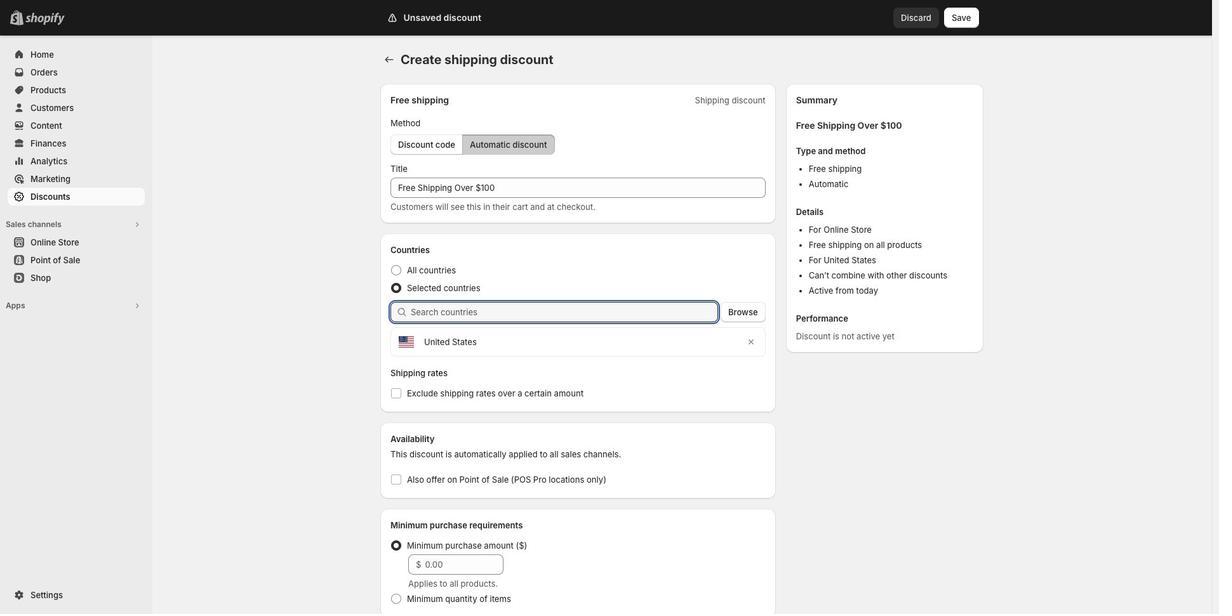 Task type: describe. For each thing, give the bounding box(es) containing it.
0.00 text field
[[425, 555, 504, 575]]

Search countries text field
[[411, 302, 718, 323]]



Task type: vqa. For each thing, say whether or not it's contained in the screenshot.
'Search countries' Text Field
yes



Task type: locate. For each thing, give the bounding box(es) containing it.
shopify image
[[25, 13, 65, 25]]

None text field
[[390, 178, 766, 198]]



